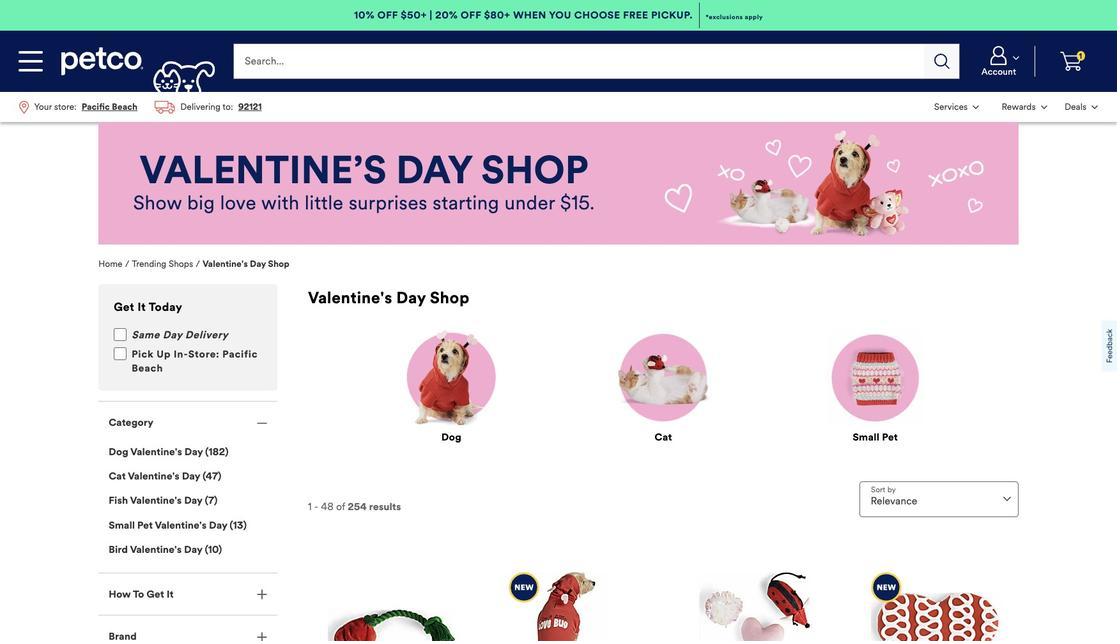 Task type: vqa. For each thing, say whether or not it's contained in the screenshot.


Task type: describe. For each thing, give the bounding box(es) containing it.
valentine's day shop link
[[203, 259, 290, 270]]

cat valentine's day ( 47 )
[[109, 471, 221, 483]]

10%
[[354, 9, 375, 21]]

small for small pet
[[853, 431, 880, 443]]

2 carat down icon 13 button from the left
[[990, 93, 1055, 121]]

same
[[132, 329, 160, 341]]

free
[[623, 9, 649, 21]]

fish valentine's day ( 7 )
[[109, 495, 218, 507]]

carat down icon 13 button inside list
[[1058, 93, 1106, 121]]

same day delivery
[[132, 329, 228, 341]]

show
[[133, 191, 182, 214]]

cat for cat
[[655, 431, 672, 443]]

10% off $50+ | 20% off $80+ when you choose free pickup.
[[354, 9, 693, 21]]

pacific
[[223, 348, 258, 361]]

1 plus icon 2 button from the top
[[98, 574, 277, 616]]

13
[[233, 520, 243, 532]]

category button
[[98, 402, 277, 444]]

-
[[314, 501, 318, 513]]

) for cat valentine's day ( 47 )
[[218, 471, 221, 483]]

shop
[[481, 147, 589, 194]]

( for 182
[[205, 446, 208, 458]]

shops
[[169, 259, 193, 270]]

pickup.
[[651, 9, 693, 21]]

delivery
[[185, 329, 228, 341]]

under
[[505, 191, 555, 214]]

small pet
[[853, 431, 898, 443]]

apply
[[745, 12, 763, 21]]

category
[[109, 417, 153, 429]]

search image
[[934, 54, 950, 69]]

love
[[220, 191, 256, 214]]

pick up in-store:
[[132, 348, 223, 361]]

when
[[513, 9, 547, 21]]

valentine's day shop show big love with little surprises starting under $15.
[[133, 147, 595, 214]]

0 horizontal spatial valentine's day shop
[[203, 259, 290, 270]]

( for 47
[[203, 471, 206, 483]]

1 vertical spatial shop
[[430, 288, 470, 308]]

day
[[396, 147, 472, 194]]

Search search field
[[234, 43, 925, 79]]

$80+
[[484, 9, 511, 21]]

1 link
[[1041, 46, 1102, 77]]

) for fish valentine's day ( 7 )
[[214, 495, 218, 507]]

small for small pet valentine's day ( 13 )
[[109, 520, 135, 532]]

store:
[[188, 348, 220, 361]]

small pet link
[[853, 431, 898, 443]]

cat for cat valentine's day ( 47 )
[[109, 471, 126, 483]]

0 horizontal spatial carat down icon 13 button
[[969, 46, 1030, 77]]

1 for 1
[[1080, 52, 1083, 60]]

pet for small pet
[[882, 431, 898, 443]]

1 for 1 - 48 of 254 results
[[308, 501, 312, 513]]

up
[[157, 348, 171, 361]]

1 horizontal spatial valentine's day shop
[[308, 288, 470, 308]]

$15.
[[560, 191, 595, 214]]

) for dog valentine's day ( 182 )
[[225, 446, 229, 458]]

down arrow icon 1 image
[[1004, 498, 1011, 502]]

47
[[206, 471, 218, 483]]

$50+
[[401, 9, 427, 21]]

fish
[[109, 495, 128, 507]]

today
[[149, 301, 182, 315]]

little
[[305, 191, 344, 214]]

48
[[321, 501, 334, 513]]

dog for dog
[[442, 431, 462, 443]]

home
[[98, 259, 123, 270]]

get
[[114, 301, 135, 315]]



Task type: locate. For each thing, give the bounding box(es) containing it.
*exclusions apply
[[706, 12, 763, 21]]

with
[[261, 191, 300, 214]]

small
[[853, 431, 880, 443], [109, 520, 135, 532]]

list
[[10, 92, 271, 122], [926, 92, 1107, 122]]

0 vertical spatial shop
[[268, 259, 290, 270]]

/ right the shops
[[196, 259, 200, 270]]

1 horizontal spatial list
[[926, 92, 1107, 122]]

valentine's
[[140, 147, 387, 194]]

1 vertical spatial plus icon 2 image
[[257, 633, 267, 642]]

*exclusions
[[706, 12, 743, 21]]

dog
[[442, 431, 462, 443], [109, 446, 128, 458]]

0 horizontal spatial pet
[[137, 520, 153, 532]]

pet
[[882, 431, 898, 443], [137, 520, 153, 532]]

1 inside 1 link
[[1080, 52, 1083, 60]]

0 vertical spatial small
[[853, 431, 880, 443]]

starting
[[433, 191, 500, 214]]

off right 20%
[[461, 9, 482, 21]]

1 - 48 of 254 results
[[308, 501, 401, 513]]

254
[[348, 501, 367, 513]]

(
[[205, 446, 208, 458], [203, 471, 206, 483], [205, 495, 208, 507], [230, 520, 233, 532], [205, 544, 208, 556]]

0 horizontal spatial small
[[109, 520, 135, 532]]

1 vertical spatial plus icon 2 button
[[98, 616, 277, 642]]

/
[[125, 259, 129, 270], [196, 259, 200, 270]]

0 horizontal spatial shop
[[268, 259, 290, 270]]

1 horizontal spatial cat
[[655, 431, 672, 443]]

cat
[[655, 431, 672, 443], [109, 471, 126, 483]]

0 horizontal spatial 1
[[308, 501, 312, 513]]

home / trending shops /
[[98, 259, 200, 270]]

1 vertical spatial 1
[[308, 501, 312, 513]]

home link
[[98, 259, 123, 270]]

1 horizontal spatial carat down icon 13 button
[[990, 93, 1055, 121]]

1 list from the left
[[10, 92, 271, 122]]

cat link
[[655, 431, 672, 443]]

1 horizontal spatial dog
[[442, 431, 462, 443]]

0 vertical spatial pet
[[882, 431, 898, 443]]

( for 7
[[205, 495, 208, 507]]

you
[[549, 9, 572, 21]]

2 off from the left
[[461, 9, 482, 21]]

dog valentine's day ( 182 )
[[109, 446, 229, 458]]

big
[[187, 191, 215, 214]]

pick
[[132, 348, 154, 361]]

beach
[[132, 363, 163, 375]]

0 vertical spatial dog
[[442, 431, 462, 443]]

( for 10
[[205, 544, 208, 556]]

off
[[377, 9, 398, 21], [461, 9, 482, 21]]

1 horizontal spatial /
[[196, 259, 200, 270]]

surprises
[[349, 191, 428, 214]]

day
[[250, 259, 266, 270], [397, 288, 426, 308], [163, 329, 182, 341], [185, 446, 203, 458], [182, 471, 200, 483], [184, 495, 202, 507], [209, 520, 227, 532], [184, 544, 202, 556]]

/ right home
[[125, 259, 129, 270]]

get it today
[[114, 301, 182, 315]]

0 vertical spatial 1
[[1080, 52, 1083, 60]]

) for bird valentine's day ( 10 )
[[219, 544, 222, 556]]

carat down icon 13 button
[[927, 93, 987, 121], [990, 93, 1055, 121]]

10
[[208, 544, 219, 556]]

0 horizontal spatial dog
[[109, 446, 128, 458]]

plus icon 2 image
[[257, 590, 267, 600], [257, 633, 267, 642]]

0 vertical spatial cat
[[655, 431, 672, 443]]

trending shops link
[[132, 259, 193, 270]]

of
[[336, 501, 345, 513]]

0 horizontal spatial /
[[125, 259, 129, 270]]

carat down icon 13 button right search image
[[969, 46, 1030, 77]]

valentine's day shop
[[203, 259, 290, 270], [308, 288, 470, 308]]

valentine's
[[203, 259, 248, 270], [308, 288, 392, 308], [130, 446, 182, 458], [128, 471, 180, 483], [130, 495, 182, 507], [155, 520, 207, 532], [130, 544, 182, 556]]

small pet valentine's day ( 13 )
[[109, 520, 247, 532]]

1 horizontal spatial shop
[[430, 288, 470, 308]]

1 carat down icon 13 button from the left
[[927, 93, 987, 121]]

1 vertical spatial pet
[[137, 520, 153, 532]]

0 horizontal spatial list
[[10, 92, 271, 122]]

1 plus icon 2 image from the top
[[257, 590, 267, 600]]

)
[[225, 446, 229, 458], [218, 471, 221, 483], [214, 495, 218, 507], [243, 520, 247, 532], [219, 544, 222, 556]]

carat down icon 13 button down 1 link
[[1058, 93, 1106, 121]]

dog for dog valentine's day ( 182 )
[[109, 446, 128, 458]]

2 plus icon 2 button from the top
[[98, 616, 277, 642]]

1 horizontal spatial 1
[[1080, 52, 1083, 60]]

plus icon 2 button
[[98, 574, 277, 616], [98, 616, 277, 642]]

1 horizontal spatial carat down icon 13 button
[[1058, 93, 1106, 121]]

1 horizontal spatial off
[[461, 9, 482, 21]]

1 vertical spatial dog
[[109, 446, 128, 458]]

dog link
[[442, 431, 462, 443]]

1 vertical spatial valentine's day shop
[[308, 288, 470, 308]]

trending
[[132, 259, 166, 270]]

1 vertical spatial small
[[109, 520, 135, 532]]

0 horizontal spatial off
[[377, 9, 398, 21]]

2 list from the left
[[926, 92, 1107, 122]]

1 vertical spatial cat
[[109, 471, 126, 483]]

it
[[138, 301, 146, 315]]

2 plus icon 2 image from the top
[[257, 633, 267, 642]]

0 vertical spatial plus icon 2 image
[[257, 590, 267, 600]]

20%
[[435, 9, 458, 21]]

2 / from the left
[[196, 259, 200, 270]]

0 horizontal spatial carat down icon 13 button
[[927, 93, 987, 121]]

results
[[369, 501, 401, 513]]

7
[[208, 495, 214, 507]]

pet for small pet valentine's day ( 13 )
[[137, 520, 153, 532]]

0 vertical spatial carat down icon 13 button
[[969, 46, 1030, 77]]

0 horizontal spatial cat
[[109, 471, 126, 483]]

carat down icon 13 button
[[969, 46, 1030, 77], [1058, 93, 1106, 121]]

0 vertical spatial plus icon 2 button
[[98, 574, 277, 616]]

bird valentine's day ( 10 )
[[109, 544, 222, 556]]

shop
[[268, 259, 290, 270], [430, 288, 470, 308]]

0 vertical spatial valentine's day shop
[[203, 259, 290, 270]]

1 off from the left
[[377, 9, 398, 21]]

|
[[430, 9, 433, 21]]

carat down icon 13 image
[[1013, 56, 1020, 60], [973, 105, 980, 109], [1041, 105, 1048, 109], [1092, 105, 1099, 109]]

1
[[1080, 52, 1083, 60], [308, 501, 312, 513]]

pacific beach
[[132, 348, 258, 375]]

choose
[[574, 9, 621, 21]]

bird
[[109, 544, 128, 556]]

off right '10%'
[[377, 9, 398, 21]]

1 / from the left
[[125, 259, 129, 270]]

1 vertical spatial carat down icon 13 button
[[1058, 93, 1106, 121]]

182
[[208, 446, 225, 458]]

1 horizontal spatial small
[[853, 431, 880, 443]]

in-
[[174, 348, 188, 361]]

1 horizontal spatial pet
[[882, 431, 898, 443]]



